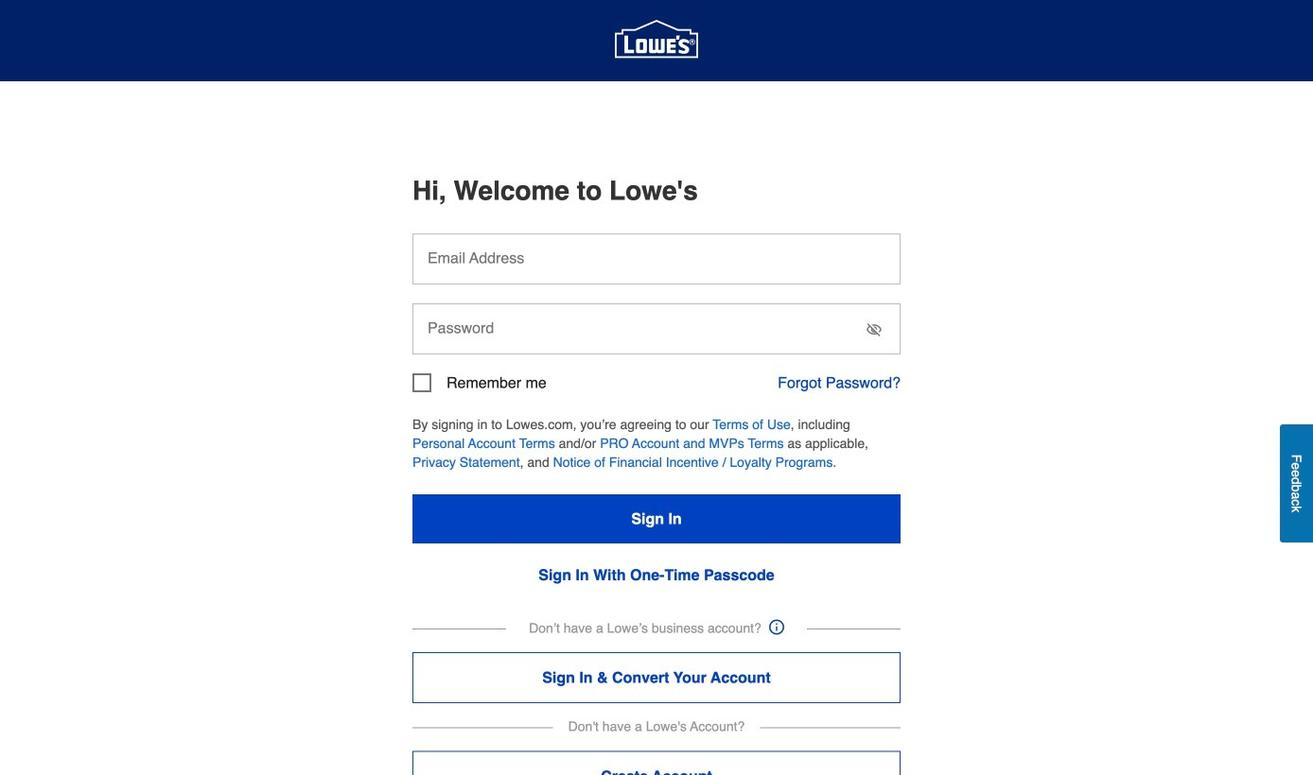 Task type: locate. For each thing, give the bounding box(es) containing it.
password password field
[[412, 304, 901, 355]]

show password image
[[867, 323, 882, 338]]



Task type: describe. For each thing, give the bounding box(es) containing it.
lowe's home improvement logo image
[[615, 0, 698, 82]]

tooltip button image
[[769, 620, 784, 635]]

remember me element
[[412, 374, 547, 393]]

Email text field
[[412, 234, 901, 285]]



Task type: vqa. For each thing, say whether or not it's contained in the screenshot.
order summary
no



